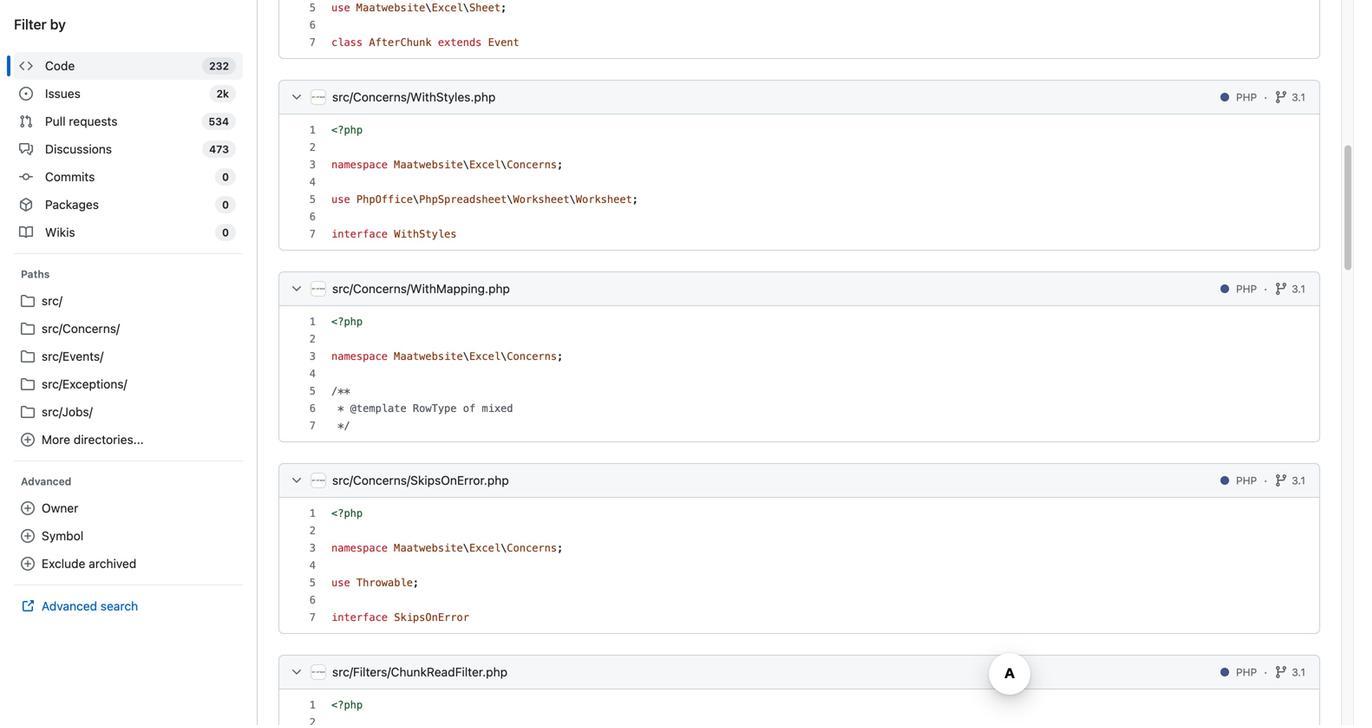 Task type: locate. For each thing, give the bounding box(es) containing it.
3 7 link from the top
[[303, 420, 323, 432]]

owner button
[[14, 495, 243, 522]]

maatwebsite up phpspreadsheet in the top of the page
[[394, 159, 463, 171]]

; for 13th row from the top of the page
[[557, 542, 563, 554]]

4 link for src/concerns/skipsonerror.php
[[303, 560, 323, 572]]

534
[[209, 115, 229, 128]]

2 vertical spatial 4
[[310, 560, 316, 572]]

3.1 link for src/filters/chunkreadfilter.php
[[1275, 665, 1306, 680]]

src/jobs/
[[42, 405, 93, 419]]

afterchunk
[[369, 36, 432, 49]]

row
[[279, 0, 1320, 16], [279, 34, 1320, 51], [279, 121, 1320, 139], [279, 156, 1320, 174], [279, 191, 1320, 208], [279, 226, 1320, 243], [279, 313, 1320, 331], [279, 348, 1320, 365], [279, 383, 1320, 400], [279, 400, 1320, 417], [279, 417, 1320, 435], [279, 505, 1320, 522], [279, 540, 1320, 557], [279, 574, 1320, 592], [279, 609, 1320, 626], [279, 697, 1320, 714], [279, 714, 1320, 725]]

0 vertical spatial 2
[[310, 141, 316, 154]]

2 vertical spatial use
[[331, 577, 350, 589]]

maatwebsite
[[357, 2, 426, 14], [394, 159, 463, 171], [394, 351, 463, 363], [394, 542, 463, 554]]

plus circle image for owner
[[21, 502, 35, 515]]

src/
[[42, 294, 62, 308]]

namespace maatwebsite \ excel \ concerns ; for src/concerns/withstyles.php
[[331, 159, 563, 171]]

2 vertical spatial namespace maatwebsite \ excel \ concerns ;
[[331, 542, 563, 554]]

4 3.1 branch element from the top
[[1292, 665, 1306, 680]]

filter
[[14, 16, 47, 33]]

2 3 link from the top
[[303, 351, 323, 363]]

3.1 link for src/concerns/withmapping.php
[[1275, 281, 1306, 297]]

3 3.1 branch element from the top
[[1292, 473, 1306, 489]]

cell for 4 link related to src/concerns/withstyles.php
[[323, 174, 1320, 191]]

6 row
[[279, 16, 1320, 34], [279, 208, 1320, 226], [279, 592, 1320, 609]]

1 vertical spatial 3
[[310, 351, 316, 363]]

4 link for src/concerns/withmapping.php
[[303, 368, 323, 380]]

7 link left */
[[303, 420, 323, 432]]

6 link up collapse spartnernl/laravel-excel · src/concerns/withstyles.php icon
[[303, 19, 323, 31]]

2 link
[[303, 141, 323, 154], [303, 333, 323, 345], [303, 525, 323, 537]]

2 for src/concerns/withstyles.php
[[310, 141, 316, 154]]

7 link for src/concerns/withstyles.php
[[303, 228, 323, 240]]

1 link down collapse spartnernl/laravel-excel · src/concerns/skipsonerror.php image
[[303, 508, 323, 520]]

maatwebsite for src/concerns/skipsonerror.php
[[394, 542, 463, 554]]

<?php down src/filters/chunkreadfilter.php link on the bottom left of the page
[[331, 699, 363, 712]]

excel for src/concerns/withmapping.php
[[469, 351, 501, 363]]

pull requests
[[45, 114, 118, 128]]

sc 9kayk9 0 image inside src/concerns/ link
[[21, 322, 35, 336]]

3 link down collapse spartnernl/laravel-excel · src/concerns/skipsonerror.php image
[[303, 542, 323, 554]]

row containing 6
[[279, 400, 1320, 417]]

2 link down collapse spartnernl/laravel-excel · src/concerns/skipsonerror.php image
[[303, 525, 323, 537]]

7 link up the collapse spartnernl/laravel-excel · src/filters/chunkreadfilter.php icon
[[303, 612, 323, 624]]

<?php down src/concerns/withstyles.php
[[331, 124, 363, 136]]

plus circle image
[[21, 557, 35, 571]]

12 row from the top
[[279, 505, 1320, 522]]

2 7 link from the top
[[303, 228, 323, 240]]

2 plus circle image from the top
[[21, 502, 35, 515]]

5 link
[[303, 2, 323, 14], [303, 194, 323, 206], [303, 385, 323, 397], [303, 577, 323, 589]]

1 horizontal spatial worksheet
[[576, 194, 632, 206]]

7 cell from the top
[[323, 522, 1320, 540]]

1 vertical spatial 2 row
[[279, 331, 1320, 348]]

6 for src/concerns/skipsonerror.php
[[310, 594, 316, 607]]

1 namespace maatwebsite \ excel \ concerns ; from the top
[[331, 159, 563, 171]]

0 vertical spatial plus circle image
[[21, 433, 35, 447]]

advanced up owner
[[21, 476, 71, 488]]

4 row
[[279, 174, 1320, 191], [279, 365, 1320, 383], [279, 557, 1320, 574]]

1 interface from the top
[[331, 228, 388, 240]]

2 2 from the top
[[310, 333, 316, 345]]

7 for src/concerns/withstyles.php
[[310, 228, 316, 240]]

1 3.1 from the top
[[1292, 91, 1306, 103]]

plus circle image left owner
[[21, 502, 35, 515]]

4 row for src/concerns/skipsonerror.php
[[279, 557, 1320, 574]]

7 link for src/concerns/withmapping.php
[[303, 420, 323, 432]]

6 link left the *
[[303, 403, 323, 415]]

symbol button
[[14, 522, 243, 550]]

3
[[310, 159, 316, 171], [310, 351, 316, 363], [310, 542, 316, 554]]

3.1 branch element for src/filters/chunkreadfilter.php
[[1292, 665, 1306, 680]]

filter by
[[14, 16, 66, 33]]

<?php for src/concerns/withstyles.php
[[331, 124, 363, 136]]

concerns for src/concerns/withmapping.php
[[507, 351, 557, 363]]

plus circle image up plus circle icon
[[21, 529, 35, 543]]

0 vertical spatial 3 link
[[303, 159, 323, 171]]

0 vertical spatial advanced
[[21, 476, 71, 488]]

1
[[310, 124, 316, 136], [310, 316, 316, 328], [310, 508, 316, 520], [310, 699, 316, 712]]

3 link for src/concerns/withstyles.php
[[303, 159, 323, 171]]

4 3.1 from the top
[[1292, 666, 1306, 679]]

0 vertical spatial 4
[[310, 176, 316, 188]]

2 vertical spatial 3
[[310, 542, 316, 554]]

plus circle image
[[21, 433, 35, 447], [21, 502, 35, 515], [21, 529, 35, 543]]

232
[[209, 60, 229, 72]]

2 · from the top
[[1264, 282, 1268, 296]]

2 vertical spatial 2 row
[[279, 522, 1320, 540]]

2 6 row from the top
[[279, 208, 1320, 226]]

4 link right draggable pane splitter 'slider'
[[303, 368, 323, 380]]

0
[[222, 171, 229, 183], [222, 199, 229, 211], [222, 226, 229, 239]]

2 row for src/concerns/skipsonerror.php
[[279, 522, 1320, 540]]

0 vertical spatial 4 row
[[279, 174, 1320, 191]]

2 vertical spatial 4 link
[[303, 560, 323, 572]]

owner
[[42, 501, 78, 515]]

excel for src/concerns/withstyles.php
[[469, 159, 501, 171]]

1 vertical spatial 4
[[310, 368, 316, 380]]

3 plus circle image from the top
[[21, 529, 35, 543]]

<?php up use throwable ;
[[331, 508, 363, 520]]

1 7 from the top
[[310, 36, 316, 49]]

namespace maatwebsite \ excel \ concerns ; up skipsonerror
[[331, 542, 563, 554]]

plus circle image inside more directories... 'button'
[[21, 433, 35, 447]]

use throwable ;
[[331, 577, 419, 589]]

src/concerns/withmapping.php
[[332, 282, 510, 296]]

1 0 from the top
[[222, 171, 229, 183]]

2 3 from the top
[[310, 351, 316, 363]]

4 link
[[303, 176, 323, 188], [303, 368, 323, 380], [303, 560, 323, 572]]

3 php from the top
[[1236, 475, 1257, 487]]

1 vertical spatial use
[[331, 194, 350, 206]]

sc 9kayk9 0 image inside src/exceptions/ link
[[21, 377, 35, 391]]

4 6 link from the top
[[303, 594, 323, 607]]

directories...
[[74, 433, 144, 447]]

1 plus circle image from the top
[[21, 433, 35, 447]]

sc 9kayk9 0 image inside src/ link
[[21, 294, 35, 308]]

use left phpoffice
[[331, 194, 350, 206]]

5 link for src/concerns/withmapping.php
[[303, 385, 323, 397]]

2 6 link from the top
[[303, 211, 323, 223]]

3 3 link from the top
[[303, 542, 323, 554]]

plus circle image inside symbol button
[[21, 529, 35, 543]]

3 4 from the top
[[310, 560, 316, 572]]

2 vertical spatial 3 link
[[303, 542, 323, 554]]

1 4 row from the top
[[279, 174, 1320, 191]]

2 vertical spatial 4 row
[[279, 557, 1320, 574]]

plus circle image left more
[[21, 433, 35, 447]]

2 1 link from the top
[[303, 316, 323, 328]]

2 vertical spatial 6 row
[[279, 592, 1320, 609]]

3 3 from the top
[[310, 542, 316, 554]]

3 link down collapse spartnernl/laravel-excel · src/concerns/withstyles.php icon
[[303, 159, 323, 171]]

<?php for src/filters/chunkreadfilter.php
[[331, 699, 363, 712]]

3.1 link
[[1275, 89, 1306, 105], [1275, 281, 1306, 297], [1275, 473, 1306, 489], [1275, 665, 1306, 680]]

namespace maatwebsite \ excel \ concerns ; up phpspreadsheet in the top of the page
[[331, 159, 563, 171]]

3.1 branch element
[[1292, 89, 1306, 105], [1292, 281, 1306, 297], [1292, 473, 1306, 489], [1292, 665, 1306, 680]]

3 4 row from the top
[[279, 557, 1320, 574]]

3 row group from the top
[[279, 313, 1320, 435]]

1 link down the collapse spartnernl/laravel-excel · src/filters/chunkreadfilter.php icon
[[303, 699, 323, 712]]

5
[[310, 2, 316, 14], [310, 194, 316, 206], [310, 385, 316, 397], [310, 577, 316, 589]]

advanced
[[21, 476, 71, 488], [42, 599, 97, 613]]

5 link for src/concerns/withstyles.php
[[303, 194, 323, 206]]

3 1 from the top
[[310, 508, 316, 520]]

php
[[1236, 91, 1257, 103], [1236, 283, 1257, 295], [1236, 475, 1257, 487], [1236, 666, 1257, 679]]

2 6 from the top
[[310, 211, 316, 223]]

4 5 link from the top
[[303, 577, 323, 589]]

6 row for src/concerns/withstyles.php
[[279, 208, 1320, 226]]

php for src/concerns/skipsonerror.php
[[1236, 475, 1257, 487]]

3 <?php from the top
[[331, 508, 363, 520]]

use up class
[[331, 2, 350, 14]]

src/concerns/withstyles.php
[[332, 90, 496, 104]]

1 link down collapse spartnernl/laravel-excel · src/concerns/withstyles.php icon
[[303, 124, 323, 136]]

4 · from the top
[[1264, 665, 1268, 679]]

cell for 2 "link" associated with src/concerns/skipsonerror.php
[[323, 522, 1320, 540]]

1 link down collapse spartnernl/laravel-excel · src/concerns/withmapping.php image on the top left of the page
[[303, 316, 323, 328]]

0 for commits
[[222, 171, 229, 183]]

6 inside row
[[310, 403, 316, 415]]

collapse spartnernl/laravel-excel · src/concerns/skipsonerror.php image
[[290, 474, 304, 488]]

use for use maatwebsite \ excel \ sheet ;
[[331, 2, 350, 14]]

4 cell from the top
[[323, 208, 1320, 226]]

cell for 6 link corresponding to src/concerns/withstyles.php
[[323, 208, 1320, 226]]

1 1 link from the top
[[303, 124, 323, 136]]

src/exceptions/ link
[[14, 371, 243, 398]]

namespace up use throwable ;
[[331, 542, 388, 554]]

1 vertical spatial 4 link
[[303, 368, 323, 380]]

1 vertical spatial 2 link
[[303, 333, 323, 345]]

* @template rowtype of mixed
[[331, 403, 513, 415]]

plus circle image inside owner button
[[21, 502, 35, 515]]

2 2 row from the top
[[279, 331, 1320, 348]]

cell
[[323, 16, 1320, 34], [323, 139, 1320, 156], [323, 174, 1320, 191], [323, 208, 1320, 226], [323, 331, 1320, 348], [323, 365, 1320, 383], [323, 522, 1320, 540], [323, 557, 1320, 574], [323, 592, 1320, 609], [323, 714, 1320, 725]]

cell for src/concerns/withmapping.php's 2 "link"
[[323, 331, 1320, 348]]

0 vertical spatial 2 row
[[279, 139, 1320, 156]]

4 1 from the top
[[310, 699, 316, 712]]

sc 9kayk9 0 image for src/jobs/
[[21, 405, 35, 419]]

sc 9kayk9 0 image inside src/jobs/ link
[[21, 405, 35, 419]]

0 vertical spatial 3
[[310, 159, 316, 171]]

6 row from the top
[[279, 226, 1320, 243]]

3 3.1 link from the top
[[1275, 473, 1306, 489]]

php for src/concerns/withmapping.php
[[1236, 283, 1257, 295]]

use
[[331, 2, 350, 14], [331, 194, 350, 206], [331, 577, 350, 589]]

2 link for src/concerns/withmapping.php
[[303, 333, 323, 345]]

namespace maatwebsite \ excel \ concerns ; up rowtype
[[331, 351, 563, 363]]

2k
[[216, 88, 229, 100]]

2 link down collapse spartnernl/laravel-excel · src/concerns/withstyles.php icon
[[303, 141, 323, 154]]

4
[[310, 176, 316, 188], [310, 368, 316, 380], [310, 560, 316, 572]]

0 vertical spatial namespace
[[331, 159, 388, 171]]

4 5 from the top
[[310, 577, 316, 589]]

sc 9kayk9 0 image
[[19, 87, 33, 101], [1275, 90, 1289, 104], [21, 294, 35, 308], [21, 322, 35, 336], [21, 377, 35, 391], [21, 405, 35, 419]]

2 5 from the top
[[310, 194, 316, 206]]

1 vertical spatial 4 row
[[279, 365, 1320, 383]]

1 vertical spatial 3 link
[[303, 351, 323, 363]]

4 link for src/concerns/withstyles.php
[[303, 176, 323, 188]]

maatwebsite up rowtype
[[394, 351, 463, 363]]

archived
[[89, 557, 137, 571]]

plus circle image for more directories...
[[21, 433, 35, 447]]

3.1 branch element for src/concerns/skipsonerror.php
[[1292, 473, 1306, 489]]

2 1 from the top
[[310, 316, 316, 328]]

7 link up collapse spartnernl/laravel-excel · src/concerns/withmapping.php image on the top left of the page
[[303, 228, 323, 240]]

4 link down collapse spartnernl/laravel-excel · src/concerns/skipsonerror.php image
[[303, 560, 323, 572]]

7 link left class
[[303, 36, 323, 49]]

6 link up collapse spartnernl/laravel-excel · src/concerns/withmapping.php image on the top left of the page
[[303, 211, 323, 223]]

sc 9kayk9 0 image
[[19, 59, 33, 73], [19, 115, 33, 128], [19, 142, 33, 156], [19, 170, 33, 184], [19, 198, 33, 212], [19, 226, 33, 239], [1275, 282, 1289, 296], [21, 350, 35, 364], [1275, 474, 1289, 488], [1275, 666, 1289, 679]]

2 row
[[279, 139, 1320, 156], [279, 331, 1320, 348], [279, 522, 1320, 540]]

advanced right link external image
[[42, 599, 97, 613]]

2 vertical spatial plus circle image
[[21, 529, 35, 543]]

namespace up /**
[[331, 351, 388, 363]]

0 vertical spatial concerns
[[507, 159, 557, 171]]

1 php language element from the top
[[1236, 89, 1257, 105]]

2 3.1 link from the top
[[1275, 281, 1306, 297]]

4 for src/concerns/withstyles.php
[[310, 176, 316, 188]]

namespace up phpoffice
[[331, 159, 388, 171]]

symbol
[[42, 529, 83, 543]]

3 6 from the top
[[310, 403, 316, 415]]

2 vertical spatial namespace
[[331, 542, 388, 554]]

10 row from the top
[[279, 400, 1320, 417]]

3 link right draggable pane splitter 'slider'
[[303, 351, 323, 363]]

worksheet
[[513, 194, 570, 206], [576, 194, 632, 206]]

1 vertical spatial 6 row
[[279, 208, 1320, 226]]

3 · from the top
[[1264, 473, 1268, 488]]

0 vertical spatial namespace maatwebsite \ excel \ concerns ;
[[331, 159, 563, 171]]

row group for src/concerns/skipsonerror.php
[[279, 505, 1320, 626]]

interface down phpoffice
[[331, 228, 388, 240]]

1 vertical spatial namespace maatwebsite \ excel \ concerns ;
[[331, 351, 563, 363]]

2 use from the top
[[331, 194, 350, 206]]

1 vertical spatial advanced
[[42, 599, 97, 613]]

namespace maatwebsite \ excel \ concerns ;
[[331, 159, 563, 171], [331, 351, 563, 363], [331, 542, 563, 554]]

skipsonerror
[[394, 612, 469, 624]]

4 for src/concerns/withmapping.php
[[310, 368, 316, 380]]

1 for src/concerns/skipsonerror.php
[[310, 508, 316, 520]]

wikis
[[45, 225, 75, 239]]

6 link up the collapse spartnernl/laravel-excel · src/filters/chunkreadfilter.php icon
[[303, 594, 323, 607]]

namespace for src/concerns/skipsonerror.php
[[331, 542, 388, 554]]

cell for 4 link corresponding to src/concerns/withmapping.php
[[323, 365, 1320, 383]]

src/filters/chunkreadfilter.php
[[332, 665, 508, 679]]

4 php from the top
[[1236, 666, 1257, 679]]

1 vertical spatial namespace
[[331, 351, 388, 363]]

2 4 row from the top
[[279, 365, 1320, 383]]

concerns
[[507, 159, 557, 171], [507, 351, 557, 363], [507, 542, 557, 554]]

1 vertical spatial concerns
[[507, 351, 557, 363]]

rowtype
[[413, 403, 457, 415]]

2 vertical spatial 2 link
[[303, 525, 323, 537]]

;
[[501, 2, 507, 14], [557, 159, 563, 171], [632, 194, 639, 206], [557, 351, 563, 363], [557, 542, 563, 554], [413, 577, 419, 589]]

2 vertical spatial 2
[[310, 525, 316, 537]]

0 vertical spatial use
[[331, 2, 350, 14]]

1 vertical spatial 2
[[310, 333, 316, 345]]

maatwebsite up afterchunk
[[357, 2, 426, 14]]

6
[[310, 19, 316, 31], [310, 211, 316, 223], [310, 403, 316, 415], [310, 594, 316, 607]]

interface down use throwable ;
[[331, 612, 388, 624]]

1 vertical spatial plus circle image
[[21, 502, 35, 515]]

src/concerns/ link
[[14, 315, 243, 343]]

extends
[[438, 36, 482, 49]]

0 vertical spatial interface
[[331, 228, 388, 240]]

7 link
[[303, 36, 323, 49], [303, 228, 323, 240], [303, 420, 323, 432], [303, 612, 323, 624]]

1 4 from the top
[[310, 176, 316, 188]]

maatwebsite for src/concerns/withmapping.php
[[394, 351, 463, 363]]

4 php language element from the top
[[1236, 665, 1257, 680]]

6 link
[[303, 19, 323, 31], [303, 211, 323, 223], [303, 403, 323, 415], [303, 594, 323, 607]]

cell for src/concerns/withstyles.php's 2 "link"
[[323, 139, 1320, 156]]

plus circle image for symbol
[[21, 529, 35, 543]]

1 · from the top
[[1264, 90, 1268, 104]]

4 7 link from the top
[[303, 612, 323, 624]]

1 php from the top
[[1236, 91, 1257, 103]]

namespace
[[331, 159, 388, 171], [331, 351, 388, 363], [331, 542, 388, 554]]

0 vertical spatial 4 link
[[303, 176, 323, 188]]

4 3.1 link from the top
[[1275, 665, 1306, 680]]

2 4 from the top
[[310, 368, 316, 380]]

3 2 row from the top
[[279, 522, 1320, 540]]

3 2 link from the top
[[303, 525, 323, 537]]

1 2 link from the top
[[303, 141, 323, 154]]

row group
[[279, 0, 1320, 51], [279, 121, 1320, 243], [279, 313, 1320, 435], [279, 505, 1320, 626], [279, 697, 1320, 725]]

3.1
[[1292, 91, 1306, 103], [1292, 283, 1306, 295], [1292, 475, 1306, 487], [1292, 666, 1306, 679]]

3 6 link from the top
[[303, 403, 323, 415]]

namespace for src/concerns/withstyles.php
[[331, 159, 388, 171]]

0 vertical spatial 0
[[222, 171, 229, 183]]

7
[[310, 36, 316, 49], [310, 228, 316, 240], [310, 420, 316, 432], [310, 612, 316, 624]]

draggable pane splitter slider
[[255, 0, 259, 725]]

4 link down collapse spartnernl/laravel-excel · src/concerns/withstyles.php icon
[[303, 176, 323, 188]]

0 vertical spatial 6 row
[[279, 16, 1320, 34]]

1 3 from the top
[[310, 159, 316, 171]]

13 row from the top
[[279, 540, 1320, 557]]

2 vertical spatial concerns
[[507, 542, 557, 554]]

1 vertical spatial interface
[[331, 612, 388, 624]]

use maatwebsite \ excel \ sheet ;
[[331, 2, 507, 14]]

\
[[426, 2, 432, 14], [463, 2, 469, 14], [463, 159, 469, 171], [501, 159, 507, 171], [413, 194, 419, 206], [507, 194, 513, 206], [570, 194, 576, 206], [463, 351, 469, 363], [501, 351, 507, 363], [463, 542, 469, 554], [501, 542, 507, 554]]

use phpoffice \ phpspreadsheet \ worksheet \ worksheet ;
[[331, 194, 639, 206]]

0 horizontal spatial worksheet
[[513, 194, 570, 206]]

php language element
[[1236, 89, 1257, 105], [1236, 281, 1257, 297], [1236, 473, 1257, 489], [1236, 665, 1257, 680]]

1 4 link from the top
[[303, 176, 323, 188]]

requests
[[69, 114, 118, 128]]

0 vertical spatial 2 link
[[303, 141, 323, 154]]

5 row from the top
[[279, 191, 1320, 208]]

3 link
[[303, 159, 323, 171], [303, 351, 323, 363], [303, 542, 323, 554]]

row group containing 5
[[279, 0, 1320, 51]]

· for src/filters/chunkreadfilter.php
[[1264, 665, 1268, 679]]

2
[[310, 141, 316, 154], [310, 333, 316, 345], [310, 525, 316, 537]]

row group for src/filters/chunkreadfilter.php
[[279, 697, 1320, 725]]

2 for src/concerns/withmapping.php
[[310, 333, 316, 345]]

<?php
[[331, 124, 363, 136], [331, 316, 363, 328], [331, 508, 363, 520], [331, 699, 363, 712]]

8 cell from the top
[[323, 557, 1320, 574]]

2 namespace maatwebsite \ excel \ concerns ; from the top
[[331, 351, 563, 363]]

3 for src/concerns/withstyles.php
[[310, 159, 316, 171]]

· for src/concerns/skipsonerror.php
[[1264, 473, 1268, 488]]

1 cell from the top
[[323, 16, 1320, 34]]

2 php language element from the top
[[1236, 281, 1257, 297]]

2 vertical spatial 0
[[222, 226, 229, 239]]

excel
[[432, 2, 463, 14], [469, 159, 501, 171], [469, 351, 501, 363], [469, 542, 501, 554]]

·
[[1264, 90, 1268, 104], [1264, 282, 1268, 296], [1264, 473, 1268, 488], [1264, 665, 1268, 679]]

1 3.1 branch element from the top
[[1292, 89, 1306, 105]]

of
[[463, 403, 476, 415]]

1 3.1 link from the top
[[1275, 89, 1306, 105]]

3.1 for src/concerns/withmapping.php
[[1292, 283, 1306, 295]]

3.1 for src/filters/chunkreadfilter.php
[[1292, 666, 1306, 679]]

1 2 row from the top
[[279, 139, 1320, 156]]

advanced element
[[7, 495, 250, 578]]

7 row from the top
[[279, 313, 1320, 331]]

namespace maatwebsite \ excel \ concerns ; for src/concerns/skipsonerror.php
[[331, 542, 563, 554]]

2 link down collapse spartnernl/laravel-excel · src/concerns/withmapping.php image on the top left of the page
[[303, 333, 323, 345]]

maatwebsite up throwable
[[394, 542, 463, 554]]

3 namespace maatwebsite \ excel \ concerns ; from the top
[[331, 542, 563, 554]]

9 cell from the top
[[323, 592, 1320, 609]]

interface skipsonerror
[[331, 612, 469, 624]]

1 5 from the top
[[310, 2, 316, 14]]

2 4 link from the top
[[303, 368, 323, 380]]

2 7 from the top
[[310, 228, 316, 240]]

2 <?php from the top
[[331, 316, 363, 328]]

3 concerns from the top
[[507, 542, 557, 554]]

<?php up /**
[[331, 316, 363, 328]]

1 vertical spatial 0
[[222, 199, 229, 211]]

4 for src/concerns/skipsonerror.php
[[310, 560, 316, 572]]

1 link
[[303, 124, 323, 136], [303, 316, 323, 328], [303, 508, 323, 520], [303, 699, 323, 712]]

3 0 from the top
[[222, 226, 229, 239]]

2 interface from the top
[[331, 612, 388, 624]]

0 for packages
[[222, 199, 229, 211]]

1 1 from the top
[[310, 124, 316, 136]]

1 row group from the top
[[279, 0, 1320, 51]]

use left throwable
[[331, 577, 350, 589]]

pull
[[45, 114, 66, 128]]

src/concerns/
[[42, 321, 120, 336]]

; for fourth row from the top
[[557, 159, 563, 171]]

1 3 link from the top
[[303, 159, 323, 171]]

1 for src/concerns/withstyles.php
[[310, 124, 316, 136]]



Task type: describe. For each thing, give the bounding box(es) containing it.
1 for src/filters/chunkreadfilter.php
[[310, 699, 316, 712]]

php for src/concerns/withstyles.php
[[1236, 91, 1257, 103]]

src/events/ link
[[14, 343, 243, 371]]

issues
[[45, 86, 81, 101]]

1 link for src/filters/chunkreadfilter.php
[[303, 699, 323, 712]]

15 row from the top
[[279, 609, 1320, 626]]

phpspreadsheet
[[419, 194, 507, 206]]

6 link for src/concerns/withstyles.php
[[303, 211, 323, 223]]

discussions
[[45, 142, 112, 156]]

2 worksheet from the left
[[576, 194, 632, 206]]

concerns for src/concerns/skipsonerror.php
[[507, 542, 557, 554]]

commits
[[45, 170, 95, 184]]

1 for src/concerns/withmapping.php
[[310, 316, 316, 328]]

src/ link
[[14, 287, 243, 315]]

7 for src/concerns/skipsonerror.php
[[310, 612, 316, 624]]

1 6 from the top
[[310, 19, 316, 31]]

namespace for src/concerns/withmapping.php
[[331, 351, 388, 363]]

row group for src/concerns/withmapping.php
[[279, 313, 1320, 435]]

src/concerns/withmapping.php link
[[332, 282, 510, 296]]

5 link for src/concerns/skipsonerror.php
[[303, 577, 323, 589]]

more directories...
[[42, 433, 144, 447]]

event
[[488, 36, 520, 49]]

/**
[[331, 385, 350, 397]]

sc 9kayk9 0 image for src/exceptions/
[[21, 377, 35, 391]]

14 row from the top
[[279, 574, 1320, 592]]

11 row from the top
[[279, 417, 1320, 435]]

6 link for src/concerns/skipsonerror.php
[[303, 594, 323, 607]]

use for use phpoffice \ phpspreadsheet \ worksheet \ worksheet ;
[[331, 194, 350, 206]]

src/jobs/ link
[[14, 398, 243, 426]]

1 6 link from the top
[[303, 19, 323, 31]]

3.1 link for src/concerns/skipsonerror.php
[[1275, 473, 1306, 489]]

advanced search
[[42, 599, 138, 613]]

search
[[101, 599, 138, 613]]

6 for src/concerns/withstyles.php
[[310, 211, 316, 223]]

3.1 branch element for src/concerns/withmapping.php
[[1292, 281, 1306, 297]]

*
[[338, 403, 344, 415]]

exclude archived
[[42, 557, 137, 571]]

interface for src/concerns/skipsonerror.php
[[331, 612, 388, 624]]

more
[[42, 433, 70, 447]]

sc 9kayk9 0 image inside src/events/ link
[[21, 350, 35, 364]]

sc 9kayk9 0 image for src/concerns/
[[21, 322, 35, 336]]

packages
[[45, 197, 99, 212]]

473
[[209, 143, 229, 155]]

php language element for src/filters/chunkreadfilter.php
[[1236, 665, 1257, 680]]

php language element for src/concerns/withmapping.php
[[1236, 281, 1257, 297]]

4 row for src/concerns/withstyles.php
[[279, 174, 1320, 191]]

src/exceptions/
[[42, 377, 127, 391]]

link external image
[[21, 600, 35, 613]]

paths
[[21, 268, 50, 280]]

filter by element
[[7, 45, 250, 627]]

advanced for advanced
[[21, 476, 71, 488]]

3 for src/concerns/withmapping.php
[[310, 351, 316, 363]]

concerns for src/concerns/withstyles.php
[[507, 159, 557, 171]]

2 link for src/concerns/skipsonerror.php
[[303, 525, 323, 537]]

advanced for advanced search
[[42, 599, 97, 613]]

paths element
[[7, 287, 250, 462]]

9 row from the top
[[279, 383, 1320, 400]]

src/concerns/skipsonerror.php
[[332, 473, 509, 488]]

3 link for src/concerns/withmapping.php
[[303, 351, 323, 363]]

5 for src/concerns/withstyles.php
[[310, 194, 316, 206]]

1 worksheet from the left
[[513, 194, 570, 206]]

5 for src/concerns/withmapping.php
[[310, 385, 316, 397]]

4 row for src/concerns/withmapping.php
[[279, 365, 1320, 383]]

src/filters/chunkreadfilter.php link
[[332, 665, 508, 679]]

3 for src/concerns/skipsonerror.php
[[310, 542, 316, 554]]

namespace maatwebsite \ excel \ concerns ; for src/concerns/withmapping.php
[[331, 351, 563, 363]]

6 row for src/concerns/skipsonerror.php
[[279, 592, 1320, 609]]

17 row from the top
[[279, 714, 1320, 725]]

cell for src/concerns/skipsonerror.php 4 link
[[323, 557, 1320, 574]]

class afterchunk extends event
[[331, 36, 520, 49]]

throwable
[[357, 577, 413, 589]]

7 for src/concerns/withmapping.php
[[310, 420, 316, 432]]

2 row from the top
[[279, 34, 1320, 51]]

2 row for src/concerns/withmapping.php
[[279, 331, 1320, 348]]

cell for fourth 6 link from the bottom
[[323, 16, 1320, 34]]

· for src/concerns/withstyles.php
[[1264, 90, 1268, 104]]

interface withstyles
[[331, 228, 457, 240]]

phpoffice
[[357, 194, 413, 206]]

1 7 link from the top
[[303, 36, 323, 49]]

sc 9kayk9 0 image for src/
[[21, 294, 35, 308]]

exclude archived link
[[14, 550, 243, 578]]

8 row from the top
[[279, 348, 1320, 365]]

1 link for src/concerns/skipsonerror.php
[[303, 508, 323, 520]]

php language element for src/concerns/skipsonerror.php
[[1236, 473, 1257, 489]]

advanced search link
[[14, 593, 243, 620]]

src/events/
[[42, 349, 103, 364]]

src/concerns/skipsonerror.php link
[[332, 473, 509, 488]]

by
[[50, 16, 66, 33]]

2 row for src/concerns/withstyles.php
[[279, 139, 1320, 156]]

withstyles
[[394, 228, 457, 240]]

2 link for src/concerns/withstyles.php
[[303, 141, 323, 154]]

exclude
[[42, 557, 85, 571]]

6 for src/concerns/withmapping.php
[[310, 403, 316, 415]]

1 row from the top
[[279, 0, 1320, 16]]

3.1 for src/concerns/skipsonerror.php
[[1292, 475, 1306, 487]]

1 link for src/concerns/withmapping.php
[[303, 316, 323, 328]]

interface for src/concerns/withstyles.php
[[331, 228, 388, 240]]

cell for src/concerns/skipsonerror.php 6 link
[[323, 592, 1320, 609]]

collapse spartnernl/laravel-excel · src/concerns/withstyles.php image
[[290, 90, 304, 104]]

collapse spartnernl/laravel-excel · src/filters/chunkreadfilter.php image
[[290, 666, 304, 679]]

php language element for src/concerns/withstyles.php
[[1236, 89, 1257, 105]]

10 cell from the top
[[323, 714, 1320, 725]]

7 link for src/concerns/skipsonerror.php
[[303, 612, 323, 624]]

3 row from the top
[[279, 121, 1320, 139]]

3.1 for src/concerns/withstyles.php
[[1292, 91, 1306, 103]]

1 5 link from the top
[[303, 2, 323, 14]]

code
[[45, 59, 75, 73]]

4 row from the top
[[279, 156, 1320, 174]]

src/concerns/withstyles.php link
[[332, 90, 496, 104]]

php for src/filters/chunkreadfilter.php
[[1236, 666, 1257, 679]]

1 6 row from the top
[[279, 16, 1320, 34]]

1 link for src/concerns/withstyles.php
[[303, 124, 323, 136]]

more directories... button
[[14, 426, 243, 454]]

3.1 branch element for src/concerns/withstyles.php
[[1292, 89, 1306, 105]]

mixed
[[482, 403, 513, 415]]

sheet
[[469, 2, 501, 14]]

@template
[[350, 403, 407, 415]]

use for use throwable ;
[[331, 577, 350, 589]]

class
[[331, 36, 363, 49]]

*/
[[331, 420, 350, 432]]

0 for wikis
[[222, 226, 229, 239]]

collapse spartnernl/laravel-excel · src/concerns/withmapping.php image
[[290, 282, 304, 296]]

row group for src/concerns/withstyles.php
[[279, 121, 1320, 243]]

3 link for src/concerns/skipsonerror.php
[[303, 542, 323, 554]]

excel for src/concerns/skipsonerror.php
[[469, 542, 501, 554]]

16 row from the top
[[279, 697, 1320, 714]]

3.1 link for src/concerns/withstyles.php
[[1275, 89, 1306, 105]]

· for src/concerns/withmapping.php
[[1264, 282, 1268, 296]]

maatwebsite for src/concerns/withstyles.php
[[394, 159, 463, 171]]



Task type: vqa. For each thing, say whether or not it's contained in the screenshot.


